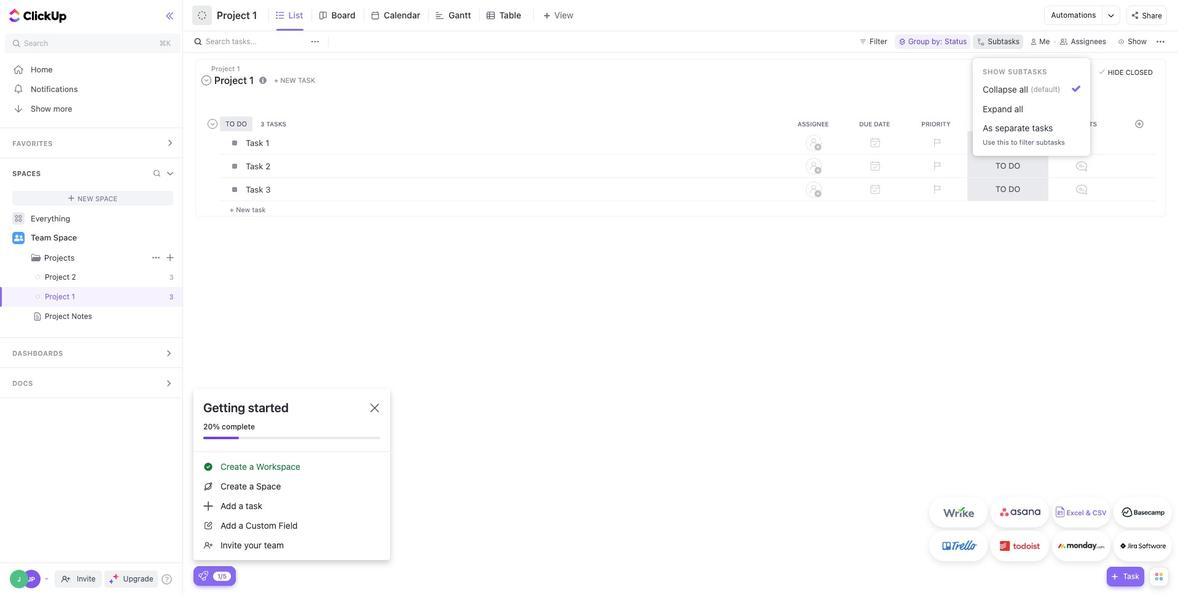 Task type: vqa. For each thing, say whether or not it's contained in the screenshot.
the As separate tasks Use this to filter subtasks
yes



Task type: describe. For each thing, give the bounding box(es) containing it.
all for expand
[[1015, 104, 1023, 114]]

task 3
[[246, 185, 271, 195]]

hide closed button
[[1096, 66, 1156, 78]]

getting started
[[203, 401, 289, 415]]

search tasks...
[[206, 37, 257, 46]]

a for custom
[[239, 521, 243, 531]]

onboarding checklist button image
[[198, 572, 208, 582]]

field
[[279, 521, 298, 531]]

1 vertical spatial task
[[252, 206, 266, 214]]

collapse all (default)
[[983, 84, 1061, 95]]

2 vertical spatial space
[[256, 482, 281, 492]]

⌘k
[[159, 39, 171, 48]]

onboarding checklist button element
[[198, 572, 208, 582]]

csv
[[1093, 510, 1107, 518]]

list
[[288, 10, 303, 20]]

project 1 link
[[0, 288, 161, 307]]

filter
[[1019, 138, 1034, 146]]

getting
[[203, 401, 245, 415]]

new space
[[78, 194, 117, 202]]

project 1 inside project 1 link
[[45, 292, 75, 302]]

(default)
[[1031, 85, 1061, 94]]

subtasks
[[988, 37, 1020, 46]]

subtasks button
[[973, 34, 1024, 49]]

closed
[[1126, 68, 1153, 76]]

calendar
[[384, 10, 420, 20]]

more
[[53, 104, 72, 113]]

excel & csv link
[[1052, 498, 1111, 528]]

search for search tasks...
[[206, 37, 230, 46]]

hide
[[1108, 68, 1124, 76]]

calendar link
[[384, 0, 425, 31]]

to
[[1011, 138, 1018, 146]]

project for project 2 link
[[45, 273, 69, 282]]

automations button
[[1045, 6, 1102, 25]]

project notes link
[[0, 307, 161, 327]]

use
[[983, 138, 995, 146]]

project 2
[[45, 273, 76, 282]]

0 vertical spatial +
[[274, 76, 278, 84]]

0 horizontal spatial + new task
[[230, 206, 266, 214]]

hide closed
[[1108, 68, 1153, 76]]

me
[[1039, 37, 1050, 46]]

a for task
[[239, 501, 243, 512]]

list link
[[288, 0, 308, 31]]

project 2 link
[[0, 268, 161, 288]]

favorites
[[12, 139, 53, 147]]

tasks...
[[232, 37, 257, 46]]

3 inside task 3 link
[[266, 185, 271, 195]]

team
[[31, 233, 51, 243]]

upgrade link
[[104, 571, 158, 589]]

‎task for ‎task 1
[[246, 138, 263, 148]]

show subtasks
[[983, 68, 1047, 76]]

started
[[248, 401, 289, 415]]

notes
[[72, 312, 92, 321]]

space for new space
[[95, 194, 117, 202]]

share
[[1142, 11, 1162, 20]]

show for show more
[[31, 104, 51, 113]]

projects
[[44, 253, 75, 263]]

everything link
[[0, 209, 186, 229]]

separate
[[995, 123, 1030, 133]]

your
[[244, 541, 262, 551]]

team space link
[[31, 229, 175, 248]]

sidebar navigation
[[0, 0, 186, 596]]

invite for invite your team
[[221, 541, 242, 551]]

subtasks inside as separate tasks use this to filter subtasks
[[1036, 138, 1065, 146]]

expand all button
[[978, 100, 1086, 119]]

2 for project 2
[[72, 273, 76, 282]]

assignees
[[1071, 37, 1106, 46]]

custom
[[246, 521, 276, 531]]

home
[[31, 64, 53, 74]]

‎task 1 link
[[243, 133, 780, 153]]

3 for project 1
[[169, 293, 174, 301]]

as
[[983, 123, 993, 133]]

task 3 link
[[243, 179, 780, 200]]

board
[[331, 10, 356, 20]]

project 1 button
[[212, 2, 257, 29]]

‎task 1
[[246, 138, 269, 148]]

0 horizontal spatial +
[[230, 206, 234, 214]]

this
[[997, 138, 1009, 146]]

expand
[[983, 104, 1012, 114]]

2 vertical spatial task
[[246, 501, 262, 512]]

me button
[[1026, 34, 1055, 49]]

assignees button
[[1055, 34, 1112, 49]]

board link
[[331, 0, 360, 31]]

project for project notes link
[[45, 312, 69, 321]]

notifications link
[[0, 79, 186, 99]]

collapse
[[983, 84, 1017, 95]]

docs
[[12, 380, 33, 388]]



Task type: locate. For each thing, give the bounding box(es) containing it.
invite left the your
[[221, 541, 242, 551]]

create for create a workspace
[[221, 462, 247, 472]]

1 add from the top
[[221, 501, 236, 512]]

create for create a space
[[221, 482, 247, 492]]

0 vertical spatial 1
[[252, 10, 257, 21]]

1 horizontal spatial invite
[[221, 541, 242, 551]]

home link
[[0, 60, 186, 79]]

0 horizontal spatial 2
[[72, 273, 76, 282]]

3 for project 2
[[169, 273, 174, 281]]

show inside sidebar "navigation"
[[31, 104, 51, 113]]

1 vertical spatial new
[[78, 194, 93, 202]]

1 horizontal spatial search
[[206, 37, 230, 46]]

space up everything link
[[95, 194, 117, 202]]

search inside sidebar "navigation"
[[24, 39, 48, 48]]

projects link up project 2
[[1, 248, 149, 268]]

invite inside sidebar "navigation"
[[77, 575, 96, 584]]

1 vertical spatial 1
[[266, 138, 269, 148]]

everything
[[31, 213, 70, 223]]

0 horizontal spatial 1
[[72, 292, 75, 302]]

task for task 3
[[246, 185, 263, 195]]

2 horizontal spatial new
[[280, 76, 296, 84]]

0 vertical spatial all
[[1019, 84, 1028, 95]]

0 vertical spatial add
[[221, 501, 236, 512]]

3
[[266, 185, 271, 195], [169, 273, 174, 281], [169, 293, 174, 301]]

0 vertical spatial 3
[[266, 185, 271, 195]]

0 vertical spatial task
[[298, 76, 315, 84]]

0 vertical spatial create
[[221, 462, 247, 472]]

‎task for ‎task 2
[[246, 161, 263, 171]]

favorites button
[[0, 128, 186, 158]]

table link
[[499, 0, 526, 31]]

0 vertical spatial show
[[983, 68, 1006, 76]]

1 vertical spatial ‎task
[[246, 161, 263, 171]]

1 up search tasks... text box
[[252, 10, 257, 21]]

1 projects link from the left
[[1, 248, 149, 268]]

‎task up ‎task 2
[[246, 138, 263, 148]]

gantt link
[[449, 0, 476, 31]]

subtasks
[[1008, 68, 1047, 76], [1036, 138, 1065, 146]]

add for add a custom field
[[221, 521, 236, 531]]

workspace
[[256, 462, 300, 472]]

add a custom field
[[221, 521, 298, 531]]

1 vertical spatial all
[[1015, 104, 1023, 114]]

add for add a task
[[221, 501, 236, 512]]

project down project 2
[[45, 292, 69, 302]]

2 vertical spatial 1
[[72, 292, 75, 302]]

1 for ‎task 1 link
[[266, 138, 269, 148]]

close image
[[370, 404, 379, 413]]

1 vertical spatial add
[[221, 521, 236, 531]]

excel & csv
[[1067, 510, 1107, 518]]

Search tasks... text field
[[206, 33, 308, 50]]

notifications
[[31, 84, 78, 94]]

create a space
[[221, 482, 281, 492]]

add
[[221, 501, 236, 512], [221, 521, 236, 531]]

2 up project 1 link
[[72, 273, 76, 282]]

2 for ‎task 2
[[266, 161, 270, 171]]

&
[[1086, 510, 1091, 518]]

task
[[246, 185, 263, 195], [1123, 573, 1140, 582]]

automations
[[1051, 10, 1096, 20]]

project inside button
[[217, 10, 250, 21]]

1 vertical spatial show
[[31, 104, 51, 113]]

show up collapse
[[983, 68, 1006, 76]]

show left more
[[31, 104, 51, 113]]

a for space
[[249, 482, 254, 492]]

search for search
[[24, 39, 48, 48]]

invite your team
[[221, 541, 284, 551]]

add down create a space
[[221, 501, 236, 512]]

task right list info image
[[298, 76, 315, 84]]

share button
[[1127, 6, 1167, 25]]

create up create a space
[[221, 462, 247, 472]]

1 inside sidebar "navigation"
[[72, 292, 75, 302]]

1 horizontal spatial space
[[95, 194, 117, 202]]

search up home
[[24, 39, 48, 48]]

1 for project 1 button
[[252, 10, 257, 21]]

show
[[983, 68, 1006, 76], [31, 104, 51, 113]]

+
[[274, 76, 278, 84], [230, 206, 234, 214]]

create
[[221, 462, 247, 472], [221, 482, 247, 492]]

1 horizontal spatial 1
[[252, 10, 257, 21]]

1 inside button
[[252, 10, 257, 21]]

2 ‎task from the top
[[246, 161, 263, 171]]

1 vertical spatial 3
[[169, 273, 174, 281]]

all inside button
[[1015, 104, 1023, 114]]

0 vertical spatial subtasks
[[1008, 68, 1047, 76]]

space down create a workspace
[[256, 482, 281, 492]]

0 vertical spatial task
[[246, 185, 263, 195]]

1 horizontal spatial + new task
[[274, 76, 315, 84]]

1 ‎task from the top
[[246, 138, 263, 148]]

upgrade
[[123, 575, 153, 584]]

0 vertical spatial ‎task
[[246, 138, 263, 148]]

excel
[[1067, 510, 1084, 518]]

+ new task right list info image
[[274, 76, 315, 84]]

0 vertical spatial space
[[95, 194, 117, 202]]

create up add a task at the bottom
[[221, 482, 247, 492]]

project for project 1 link
[[45, 292, 69, 302]]

+ new task
[[274, 76, 315, 84], [230, 206, 266, 214]]

show more
[[31, 104, 72, 113]]

1 vertical spatial subtasks
[[1036, 138, 1065, 146]]

project
[[217, 10, 250, 21], [45, 273, 69, 282], [45, 292, 69, 302], [45, 312, 69, 321]]

‎task 2
[[246, 161, 270, 171]]

task for task
[[1123, 573, 1140, 582]]

1 vertical spatial project 1
[[45, 292, 75, 302]]

0 horizontal spatial project 1
[[45, 292, 75, 302]]

projects link
[[1, 248, 149, 268], [44, 248, 149, 268]]

1 up project notes on the bottom left of page
[[72, 292, 75, 302]]

0 vertical spatial 2
[[266, 161, 270, 171]]

1 horizontal spatial task
[[1123, 573, 1140, 582]]

subtasks down tasks
[[1036, 138, 1065, 146]]

2 horizontal spatial space
[[256, 482, 281, 492]]

project notes
[[45, 312, 92, 321]]

a for workspace
[[249, 462, 254, 472]]

1 create from the top
[[221, 462, 247, 472]]

expand all
[[983, 104, 1023, 114]]

1 horizontal spatial +
[[274, 76, 278, 84]]

gantt
[[449, 10, 471, 20]]

2 horizontal spatial 1
[[266, 138, 269, 148]]

add a task
[[221, 501, 262, 512]]

a down create a workspace
[[249, 482, 254, 492]]

1 up ‎task 2
[[266, 138, 269, 148]]

1 vertical spatial +
[[230, 206, 234, 214]]

space up projects
[[53, 233, 77, 243]]

project left notes at the left of page
[[45, 312, 69, 321]]

all for collapse
[[1019, 84, 1028, 95]]

2 inside sidebar "navigation"
[[72, 273, 76, 282]]

team space
[[31, 233, 77, 243]]

1 vertical spatial space
[[53, 233, 77, 243]]

project down projects
[[45, 273, 69, 282]]

list info image
[[259, 77, 267, 84]]

new inside sidebar "navigation"
[[78, 194, 93, 202]]

1 horizontal spatial new
[[236, 206, 250, 214]]

1 horizontal spatial project 1
[[217, 10, 257, 21]]

0 vertical spatial invite
[[221, 541, 242, 551]]

‎task
[[246, 138, 263, 148], [246, 161, 263, 171]]

add down add a task at the bottom
[[221, 521, 236, 531]]

project 1
[[217, 10, 257, 21], [45, 292, 75, 302]]

search left tasks...
[[206, 37, 230, 46]]

a
[[249, 462, 254, 472], [249, 482, 254, 492], [239, 501, 243, 512], [239, 521, 243, 531]]

2 add from the top
[[221, 521, 236, 531]]

user friends image
[[14, 235, 23, 242]]

a down add a task at the bottom
[[239, 521, 243, 531]]

space
[[95, 194, 117, 202], [53, 233, 77, 243], [256, 482, 281, 492]]

1 horizontal spatial 2
[[266, 161, 270, 171]]

1 vertical spatial create
[[221, 482, 247, 492]]

2 create from the top
[[221, 482, 247, 492]]

1
[[252, 10, 257, 21], [266, 138, 269, 148], [72, 292, 75, 302]]

‎task down ‎task 1
[[246, 161, 263, 171]]

0 horizontal spatial new
[[78, 194, 93, 202]]

1 vertical spatial invite
[[77, 575, 96, 584]]

invite
[[221, 541, 242, 551], [77, 575, 96, 584]]

project 1 up search tasks...
[[217, 10, 257, 21]]

project 1 inside project 1 button
[[217, 10, 257, 21]]

table
[[499, 10, 521, 20]]

space for team space
[[53, 233, 77, 243]]

create a workspace
[[221, 462, 300, 472]]

new down task 3
[[236, 206, 250, 214]]

‎task 2 link
[[243, 156, 780, 177]]

2 vertical spatial new
[[236, 206, 250, 214]]

invite left "upgrade" "link"
[[77, 575, 96, 584]]

new up everything link
[[78, 194, 93, 202]]

show for show subtasks
[[983, 68, 1006, 76]]

0 horizontal spatial space
[[53, 233, 77, 243]]

task
[[298, 76, 315, 84], [252, 206, 266, 214], [246, 501, 262, 512]]

tasks
[[1032, 123, 1053, 133]]

complete
[[222, 423, 255, 432]]

1 vertical spatial + new task
[[230, 206, 266, 214]]

projects link down everything link
[[44, 248, 149, 268]]

0 horizontal spatial show
[[31, 104, 51, 113]]

search
[[206, 37, 230, 46], [24, 39, 48, 48]]

0 vertical spatial project 1
[[217, 10, 257, 21]]

task down task 3
[[252, 206, 266, 214]]

project 1 down project 2
[[45, 292, 75, 302]]

0 horizontal spatial task
[[246, 185, 263, 195]]

team
[[264, 541, 284, 551]]

all down collapse all (default) in the right of the page
[[1015, 104, 1023, 114]]

all down show subtasks
[[1019, 84, 1028, 95]]

1 horizontal spatial show
[[983, 68, 1006, 76]]

2 vertical spatial 3
[[169, 293, 174, 301]]

20% complete
[[203, 423, 255, 432]]

invite for invite
[[77, 575, 96, 584]]

1/5
[[217, 573, 227, 580]]

0 horizontal spatial invite
[[77, 575, 96, 584]]

0 horizontal spatial search
[[24, 39, 48, 48]]

a up create a space
[[249, 462, 254, 472]]

0 vertical spatial + new task
[[274, 76, 315, 84]]

subtasks up collapse all (default) in the right of the page
[[1008, 68, 1047, 76]]

1 vertical spatial task
[[1123, 573, 1140, 582]]

0 vertical spatial new
[[280, 76, 296, 84]]

1 vertical spatial 2
[[72, 273, 76, 282]]

new right list info image
[[280, 76, 296, 84]]

dashboards
[[12, 350, 63, 358]]

task down create a space
[[246, 501, 262, 512]]

2 up task 3
[[266, 161, 270, 171]]

2 projects link from the left
[[44, 248, 149, 268]]

+ new task down task 3
[[230, 206, 266, 214]]

20%
[[203, 423, 220, 432]]

a down create a space
[[239, 501, 243, 512]]

as separate tasks use this to filter subtasks
[[983, 123, 1065, 146]]

project up search tasks...
[[217, 10, 250, 21]]



